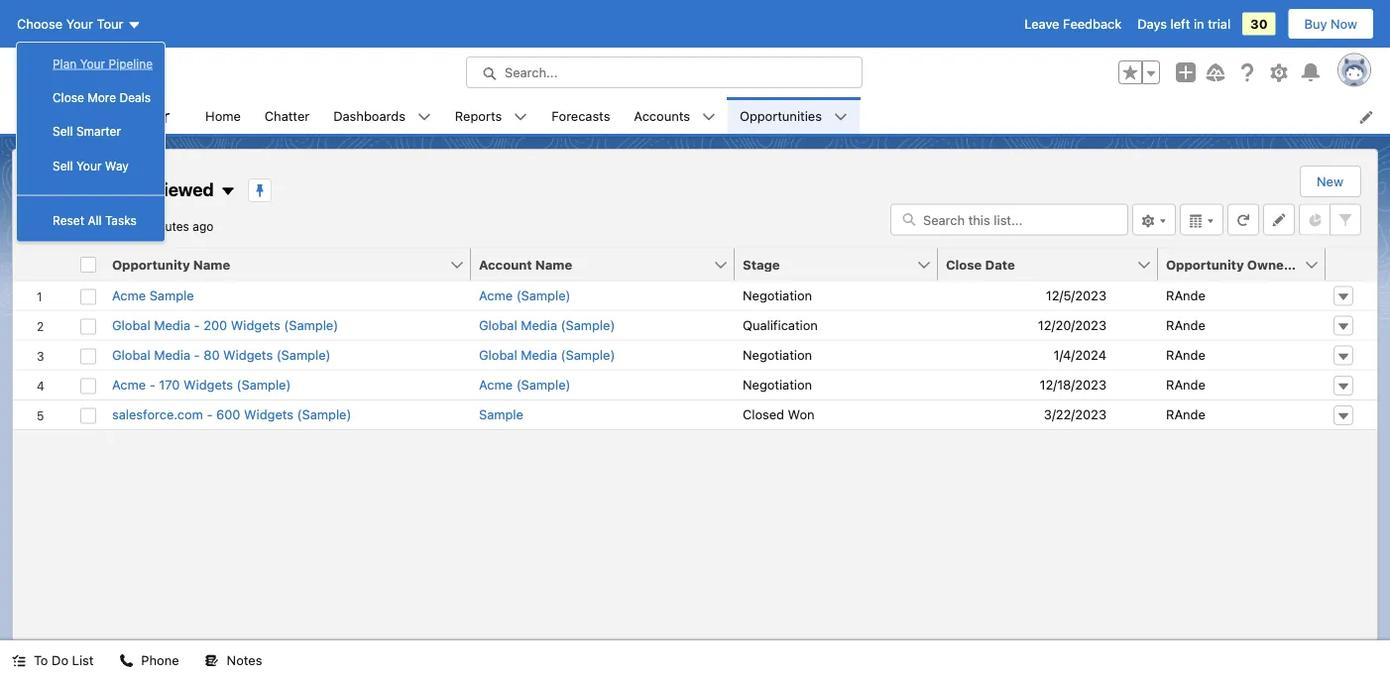 Task type: vqa. For each thing, say whether or not it's contained in the screenshot.


Task type: describe. For each thing, give the bounding box(es) containing it.
minutes
[[145, 220, 189, 234]]

1/4/2024
[[1054, 348, 1107, 363]]

smarter
[[76, 125, 121, 139]]

sell your way
[[53, 159, 129, 173]]

global media (sample) link for negotiation
[[479, 346, 615, 365]]

text default image inside opportunities list item
[[834, 110, 848, 124]]

opportunity owner alias element
[[1159, 249, 1338, 281]]

opportunity for opportunity name
[[112, 257, 190, 272]]

chatter
[[265, 108, 310, 123]]

stage
[[743, 257, 780, 272]]

widgets right the 80
[[223, 348, 273, 363]]

reports link
[[443, 97, 514, 134]]

0 horizontal spatial sample
[[149, 288, 194, 303]]

buy now
[[1305, 16, 1358, 31]]

- left the 600
[[207, 407, 213, 422]]

pipeline
[[109, 57, 153, 70]]

12/18/2023
[[1040, 378, 1107, 392]]

sell for sell smarter
[[53, 125, 73, 139]]

leave feedback
[[1025, 16, 1122, 31]]

global media - 200 widgets (sample)
[[112, 318, 338, 333]]

in
[[1194, 16, 1205, 31]]

account name button
[[471, 249, 713, 280]]

opportunity name element
[[104, 249, 483, 281]]

alias
[[1293, 257, 1325, 272]]

widgets right 200
[[231, 318, 281, 333]]

sales leader
[[67, 105, 170, 126]]

media up sample link
[[521, 348, 558, 363]]

dashboards link
[[322, 97, 418, 134]]

your for choose
[[66, 16, 93, 31]]

notes
[[227, 653, 262, 668]]

leave feedback link
[[1025, 16, 1122, 31]]

reset
[[53, 214, 84, 228]]

tour
[[97, 16, 124, 31]]

acme for acme (sample) link associated with acme - 170 widgets (sample)
[[479, 378, 513, 392]]

list
[[72, 653, 94, 668]]

acme - 170 widgets (sample)
[[112, 378, 291, 392]]

recently viewed|opportunities|list view element
[[12, 149, 1379, 641]]

close date
[[946, 257, 1016, 272]]

accounts
[[634, 108, 690, 123]]

negotiation for 1/4/2024
[[743, 348, 813, 363]]

dashboards
[[334, 108, 406, 123]]

action element
[[1326, 249, 1378, 281]]

choose your tour button
[[16, 8, 142, 40]]

plan your pipeline link
[[17, 47, 165, 81]]

5
[[29, 220, 36, 234]]

acme (sample) for acme - 170 widgets (sample)
[[479, 378, 571, 392]]

stage button
[[735, 249, 917, 280]]

won
[[788, 407, 815, 422]]

sales
[[67, 105, 110, 126]]

forecasts
[[552, 108, 611, 123]]

sell for sell your way
[[53, 159, 73, 173]]

closed
[[743, 407, 785, 422]]

negotiation for 12/5/2023
[[743, 288, 813, 303]]

your for plan
[[80, 57, 105, 70]]

choose your tour
[[17, 16, 124, 31]]

to do list button
[[0, 641, 106, 681]]

global media (sample) link for qualification
[[479, 316, 615, 335]]

acme for acme sample link
[[112, 288, 146, 303]]

notes button
[[193, 641, 274, 681]]

your for sell
[[76, 159, 102, 173]]

global for qualification's global media (sample) link
[[479, 318, 518, 333]]

opportunities inside list item
[[740, 108, 822, 123]]

5 items • updated 6 minutes ago
[[29, 220, 214, 234]]

plan your pipeline
[[53, 57, 153, 70]]

global media (sample) for qualification
[[479, 318, 615, 333]]

to
[[34, 653, 48, 668]]

widgets down the 80
[[184, 378, 233, 392]]

6
[[134, 220, 142, 234]]

reset all tasks link
[[17, 204, 165, 238]]

recently viewed
[[72, 179, 214, 200]]

accounts list item
[[622, 97, 728, 134]]

12/5/2023
[[1046, 288, 1107, 303]]

rande for 3/22/2023
[[1167, 407, 1206, 422]]

feedback
[[1064, 16, 1122, 31]]

sell smarter
[[53, 125, 121, 139]]

trial
[[1209, 16, 1231, 31]]

global for global media - 80 widgets (sample) link
[[112, 348, 150, 363]]

phone button
[[108, 641, 191, 681]]

close for close date
[[946, 257, 982, 272]]

salesforce.com - 600 widgets (sample) link
[[112, 405, 352, 425]]

reset all tasks
[[53, 214, 137, 228]]

chatter link
[[253, 97, 322, 134]]

global media - 80 widgets (sample) link
[[112, 346, 331, 365]]

updated
[[82, 220, 131, 234]]

way
[[105, 159, 129, 173]]

salesforce.com
[[112, 407, 203, 422]]

80
[[204, 348, 220, 363]]

200
[[204, 318, 227, 333]]

acme for acme - 170 widgets (sample) link
[[112, 378, 146, 392]]

item number element
[[13, 249, 72, 281]]

leave
[[1025, 16, 1060, 31]]

close date button
[[939, 249, 1137, 280]]

viewed
[[151, 179, 214, 200]]

170
[[159, 378, 180, 392]]

global for negotiation's global media (sample) link
[[479, 348, 518, 363]]

12/20/2023
[[1039, 318, 1107, 333]]

more
[[88, 91, 116, 105]]

ago
[[193, 220, 214, 234]]

item number image
[[13, 249, 72, 280]]

do
[[52, 653, 69, 668]]

close date element
[[939, 249, 1171, 281]]

1 horizontal spatial sample
[[479, 407, 524, 422]]

600
[[216, 407, 241, 422]]



Task type: locate. For each thing, give the bounding box(es) containing it.
Search Recently Viewed list view. search field
[[891, 204, 1129, 236]]

opportunity name button
[[104, 249, 449, 280]]

none search field inside recently viewed|opportunities|list view element
[[891, 204, 1129, 236]]

leader
[[115, 105, 170, 126]]

acme (sample) down the 'account name'
[[479, 288, 571, 303]]

close left date
[[946, 257, 982, 272]]

group
[[1119, 61, 1161, 84]]

acme (sample) link for acme - 170 widgets (sample)
[[479, 376, 571, 395]]

opportunity up acme sample
[[112, 257, 190, 272]]

1 negotiation from the top
[[743, 288, 813, 303]]

closed won
[[743, 407, 815, 422]]

0 vertical spatial global media (sample)
[[479, 318, 615, 333]]

1 vertical spatial global media (sample) link
[[479, 346, 615, 365]]

2 negotiation from the top
[[743, 348, 813, 363]]

None search field
[[891, 204, 1129, 236]]

text default image inside to do list button
[[12, 654, 26, 668]]

global inside global media - 200 widgets (sample) link
[[112, 318, 150, 333]]

acme (sample) link for acme sample
[[479, 286, 571, 305]]

acme (sample) for acme sample
[[479, 288, 571, 303]]

your inside sell your way link
[[76, 159, 102, 173]]

media down acme sample link
[[154, 318, 191, 333]]

menu containing plan your pipeline
[[17, 47, 165, 238]]

close up sales
[[53, 91, 84, 105]]

acme (sample) link up sample link
[[479, 376, 571, 395]]

0 vertical spatial sample
[[149, 288, 194, 303]]

cell inside recently viewed grid
[[72, 249, 104, 281]]

buy
[[1305, 16, 1328, 31]]

plan
[[53, 57, 77, 70]]

widgets
[[231, 318, 281, 333], [223, 348, 273, 363], [184, 378, 233, 392], [244, 407, 294, 422]]

(sample)
[[517, 288, 571, 303], [284, 318, 338, 333], [561, 318, 615, 333], [277, 348, 331, 363], [561, 348, 615, 363], [237, 378, 291, 392], [517, 378, 571, 392], [297, 407, 352, 422]]

0 vertical spatial sell
[[53, 125, 73, 139]]

rande for 12/20/2023
[[1167, 318, 1206, 333]]

recently viewed status
[[29, 220, 82, 234]]

sell left smarter at left top
[[53, 125, 73, 139]]

acme for acme (sample) link for acme sample
[[479, 288, 513, 303]]

opportunity name
[[112, 257, 230, 272]]

1 rande from the top
[[1167, 288, 1206, 303]]

4 rande from the top
[[1167, 378, 1206, 392]]

text default image for notes
[[205, 654, 219, 668]]

acme up sample link
[[479, 378, 513, 392]]

0 vertical spatial close
[[53, 91, 84, 105]]

close inside button
[[946, 257, 982, 272]]

rande for 12/18/2023
[[1167, 378, 1206, 392]]

acme (sample) link
[[479, 286, 571, 305], [479, 376, 571, 395]]

1 acme (sample) from the top
[[479, 288, 571, 303]]

list
[[194, 97, 1391, 134]]

negotiation
[[743, 288, 813, 303], [743, 348, 813, 363], [743, 378, 813, 392]]

your left tour
[[66, 16, 93, 31]]

1 vertical spatial opportunities
[[72, 165, 155, 180]]

global for global media - 200 widgets (sample) link in the top left of the page
[[112, 318, 150, 333]]

2 global media (sample) from the top
[[479, 348, 615, 363]]

to do list
[[34, 653, 94, 668]]

opportunities link
[[728, 97, 834, 134]]

global media (sample)
[[479, 318, 615, 333], [479, 348, 615, 363]]

your right plan
[[80, 57, 105, 70]]

1 vertical spatial acme (sample) link
[[479, 376, 571, 395]]

close more deals link
[[17, 81, 165, 115]]

new button
[[1302, 167, 1360, 196]]

your inside choose your tour popup button
[[66, 16, 93, 31]]

recently
[[72, 179, 147, 200]]

sell your way link
[[17, 149, 165, 183]]

global media (sample) link down the 'account name'
[[479, 316, 615, 335]]

1 vertical spatial your
[[80, 57, 105, 70]]

all
[[88, 214, 102, 228]]

global media (sample) for negotiation
[[479, 348, 615, 363]]

3/22/2023
[[1045, 407, 1107, 422]]

opportunity for opportunity owner alias
[[1167, 257, 1245, 272]]

acme sample link
[[112, 286, 194, 305]]

forecasts link
[[540, 97, 622, 134]]

negotiation up closed won
[[743, 378, 813, 392]]

2 acme (sample) link from the top
[[479, 376, 571, 395]]

- left "170"
[[149, 378, 155, 392]]

30
[[1251, 16, 1268, 31]]

items
[[39, 220, 70, 234]]

account name
[[479, 257, 573, 272]]

list containing home
[[194, 97, 1391, 134]]

opportunities list item
[[728, 97, 860, 134]]

0 vertical spatial acme (sample) link
[[479, 286, 571, 305]]

opportunity left owner
[[1167, 257, 1245, 272]]

0 horizontal spatial close
[[53, 91, 84, 105]]

reports list item
[[443, 97, 540, 134]]

menu
[[17, 47, 165, 238]]

acme (sample) link down the 'account name'
[[479, 286, 571, 305]]

media down the 'account name'
[[521, 318, 558, 333]]

negotiation down qualification
[[743, 348, 813, 363]]

2 horizontal spatial text default image
[[834, 110, 848, 124]]

1 horizontal spatial text default image
[[205, 654, 219, 668]]

1 vertical spatial global media (sample)
[[479, 348, 615, 363]]

acme sample
[[112, 288, 194, 303]]

negotiation up qualification
[[743, 288, 813, 303]]

acme left "170"
[[112, 378, 146, 392]]

0 horizontal spatial name
[[193, 257, 230, 272]]

rande for 12/5/2023
[[1167, 288, 1206, 303]]

3 rande from the top
[[1167, 348, 1206, 363]]

1 horizontal spatial close
[[946, 257, 982, 272]]

days
[[1138, 16, 1168, 31]]

your inside "plan your pipeline" link
[[80, 57, 105, 70]]

1 opportunity from the left
[[112, 257, 190, 272]]

home
[[205, 108, 241, 123]]

buy now button
[[1288, 8, 1375, 40]]

1 name from the left
[[193, 257, 230, 272]]

2 name from the left
[[536, 257, 573, 272]]

2 vertical spatial negotiation
[[743, 378, 813, 392]]

0 vertical spatial global media (sample) link
[[479, 316, 615, 335]]

2 vertical spatial your
[[76, 159, 102, 173]]

0 vertical spatial acme (sample)
[[479, 288, 571, 303]]

opportunity inside button
[[1167, 257, 1245, 272]]

0 vertical spatial your
[[66, 16, 93, 31]]

cell
[[72, 249, 104, 281]]

1 vertical spatial negotiation
[[743, 348, 813, 363]]

close more deals
[[53, 91, 151, 105]]

days left in trial
[[1138, 16, 1231, 31]]

stage element
[[735, 249, 950, 281]]

2 acme (sample) from the top
[[479, 378, 571, 392]]

2 global media (sample) link from the top
[[479, 346, 615, 365]]

1 vertical spatial sell
[[53, 159, 73, 173]]

0 horizontal spatial opportunity
[[112, 257, 190, 272]]

left
[[1171, 16, 1191, 31]]

tasks
[[105, 214, 137, 228]]

1 horizontal spatial opportunities
[[740, 108, 822, 123]]

account name element
[[471, 249, 747, 281]]

media up "170"
[[154, 348, 191, 363]]

text default image for to do list
[[12, 654, 26, 668]]

close
[[53, 91, 84, 105], [946, 257, 982, 272]]

1 horizontal spatial opportunity
[[1167, 257, 1245, 272]]

account
[[479, 257, 532, 272]]

qualification
[[743, 318, 818, 333]]

1 acme (sample) link from the top
[[479, 286, 571, 305]]

opportunity
[[112, 257, 190, 272], [1167, 257, 1245, 272]]

1 horizontal spatial name
[[536, 257, 573, 272]]

opportunities
[[740, 108, 822, 123], [72, 165, 155, 180]]

date
[[986, 257, 1016, 272]]

opportunity inside "button"
[[112, 257, 190, 272]]

acme (sample) up sample link
[[479, 378, 571, 392]]

widgets right the 600
[[244, 407, 294, 422]]

1 vertical spatial sample
[[479, 407, 524, 422]]

phone
[[141, 653, 179, 668]]

text default image
[[834, 110, 848, 124], [12, 654, 26, 668], [205, 654, 219, 668]]

text default image inside notes button
[[205, 654, 219, 668]]

5 rande from the top
[[1167, 407, 1206, 422]]

deals
[[119, 91, 151, 105]]

search...
[[505, 65, 558, 80]]

sample
[[149, 288, 194, 303], [479, 407, 524, 422]]

1 sell from the top
[[53, 125, 73, 139]]

0 vertical spatial negotiation
[[743, 288, 813, 303]]

1 global media (sample) link from the top
[[479, 316, 615, 335]]

name inside button
[[536, 257, 573, 272]]

3 negotiation from the top
[[743, 378, 813, 392]]

0 horizontal spatial text default image
[[12, 654, 26, 668]]

recently viewed grid
[[13, 249, 1378, 430]]

text default image
[[119, 654, 133, 668]]

global media (sample) up sample link
[[479, 348, 615, 363]]

1 vertical spatial close
[[946, 257, 982, 272]]

global media (sample) down the 'account name'
[[479, 318, 615, 333]]

your left way
[[76, 159, 102, 173]]

name for account name
[[536, 257, 573, 272]]

•
[[73, 220, 79, 234]]

salesforce.com - 600 widgets (sample)
[[112, 407, 352, 422]]

1 global media (sample) from the top
[[479, 318, 615, 333]]

negotiation for 12/18/2023
[[743, 378, 813, 392]]

search... button
[[466, 57, 863, 88]]

name right the account
[[536, 257, 573, 272]]

1 vertical spatial acme (sample)
[[479, 378, 571, 392]]

global media - 200 widgets (sample) link
[[112, 316, 338, 335]]

name
[[193, 257, 230, 272], [536, 257, 573, 272]]

sample link
[[479, 405, 524, 425]]

acme down opportunity name
[[112, 288, 146, 303]]

name for opportunity name
[[193, 257, 230, 272]]

0 vertical spatial opportunities
[[740, 108, 822, 123]]

dashboards list item
[[322, 97, 443, 134]]

now
[[1331, 16, 1358, 31]]

global media - 80 widgets (sample)
[[112, 348, 331, 363]]

-
[[194, 318, 200, 333], [194, 348, 200, 363], [149, 378, 155, 392], [207, 407, 213, 422]]

2 sell from the top
[[53, 159, 73, 173]]

2 rande from the top
[[1167, 318, 1206, 333]]

opportunity owner alias
[[1167, 257, 1325, 272]]

- left the 80
[[194, 348, 200, 363]]

rande for 1/4/2024
[[1167, 348, 1206, 363]]

opportunity owner alias button
[[1159, 249, 1325, 280]]

global media (sample) link up sample link
[[479, 346, 615, 365]]

2 opportunity from the left
[[1167, 257, 1245, 272]]

acme - 170 widgets (sample) link
[[112, 376, 291, 395]]

name down ago
[[193, 257, 230, 272]]

close for close more deals
[[53, 91, 84, 105]]

accounts link
[[622, 97, 702, 134]]

0 horizontal spatial opportunities
[[72, 165, 155, 180]]

reports
[[455, 108, 502, 123]]

acme down the account
[[479, 288, 513, 303]]

name inside "button"
[[193, 257, 230, 272]]

sell down sell smarter
[[53, 159, 73, 173]]

global inside global media - 80 widgets (sample) link
[[112, 348, 150, 363]]

action image
[[1326, 249, 1378, 280]]

new
[[1318, 174, 1344, 189]]

- left 200
[[194, 318, 200, 333]]



